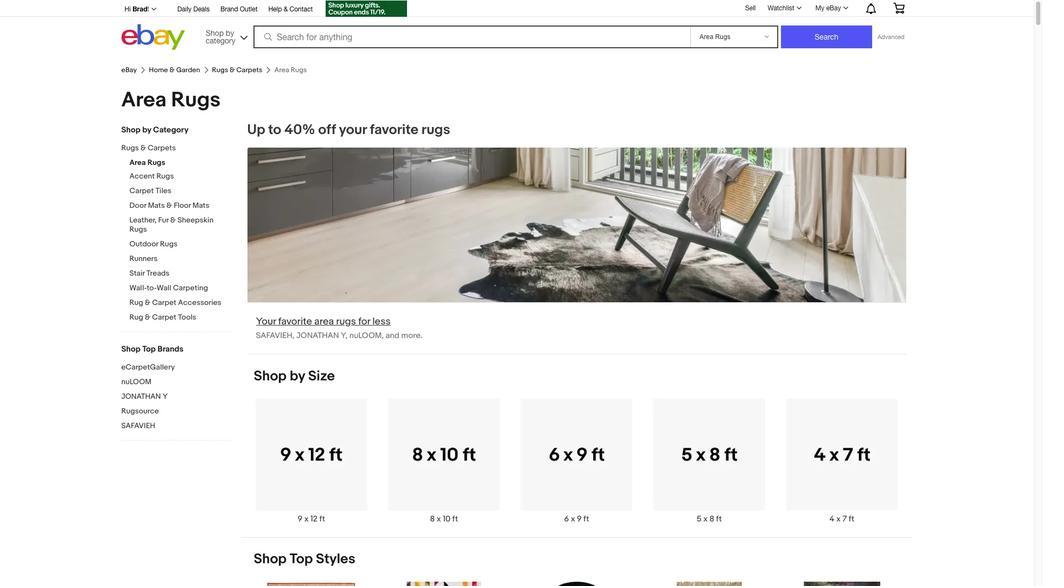 Task type: locate. For each thing, give the bounding box(es) containing it.
ft for 4 x 7 ft
[[849, 514, 854, 524]]

fur
[[158, 215, 169, 225]]

0 horizontal spatial carpets
[[148, 143, 176, 153]]

1 ft from the left
[[319, 514, 325, 524]]

0 vertical spatial by
[[226, 28, 234, 37]]

by down the brand
[[226, 28, 234, 37]]

carpet down wall
[[152, 298, 176, 307]]

5 x from the left
[[836, 514, 841, 524]]

1 horizontal spatial rugs
[[422, 122, 450, 138]]

9 inside 'link'
[[298, 514, 302, 524]]

runners link
[[129, 254, 233, 264]]

by for category
[[142, 125, 151, 135]]

7
[[843, 514, 847, 524]]

4 ft from the left
[[716, 514, 722, 524]]

0 horizontal spatial favorite
[[278, 316, 312, 328]]

outdoor
[[129, 239, 158, 249]]

jonathan up 'rugsource'
[[121, 392, 161, 401]]

2 ft from the left
[[452, 514, 458, 524]]

top for brands
[[142, 344, 156, 354]]

shop for shop by category
[[121, 125, 140, 135]]

area
[[314, 316, 334, 328]]

shop by category
[[206, 28, 235, 45]]

help
[[268, 5, 282, 13]]

x left 7
[[836, 514, 841, 524]]

3 ft from the left
[[584, 514, 589, 524]]

1 vertical spatial favorite
[[278, 316, 312, 328]]

sell link
[[740, 4, 761, 12]]

4 x from the left
[[703, 514, 708, 524]]

1 x from the left
[[304, 514, 309, 524]]

4
[[830, 514, 835, 524]]

5
[[697, 514, 702, 524]]

& inside the account navigation
[[284, 5, 288, 13]]

mats up "sheepskin"
[[193, 201, 209, 210]]

x
[[304, 514, 309, 524], [437, 514, 441, 524], [571, 514, 575, 524], [703, 514, 708, 524], [836, 514, 841, 524]]

10
[[443, 514, 451, 524]]

nuloom link
[[121, 377, 233, 388]]

x left 10
[[437, 514, 441, 524]]

x right 5
[[703, 514, 708, 524]]

8 x 10 ft
[[430, 514, 458, 524]]

garden
[[176, 66, 200, 74]]

8
[[430, 514, 435, 524], [710, 514, 714, 524]]

2 vertical spatial by
[[290, 368, 305, 385]]

carpet down accent
[[129, 186, 154, 195]]

outlet
[[240, 5, 258, 13]]

rugs inside your favorite area rugs for less safavieh, jonathan y, nuloom, and more.
[[336, 316, 356, 328]]

1 vertical spatial top
[[290, 551, 313, 568]]

ebay right my
[[826, 4, 841, 12]]

x right the 6 on the bottom of page
[[571, 514, 575, 524]]

favorite right "your"
[[370, 122, 418, 138]]

0 horizontal spatial rugs
[[336, 316, 356, 328]]

your
[[256, 316, 276, 328]]

0 vertical spatial rug
[[129, 298, 143, 307]]

ft right 12
[[319, 514, 325, 524]]

None submit
[[781, 26, 872, 48]]

stair
[[129, 269, 145, 278]]

my
[[816, 4, 825, 12]]

0 vertical spatial area
[[121, 87, 166, 113]]

2 horizontal spatial by
[[290, 368, 305, 385]]

carpet
[[129, 186, 154, 195], [152, 298, 176, 307], [152, 313, 176, 322]]

tools
[[178, 313, 196, 322]]

0 horizontal spatial 8
[[430, 514, 435, 524]]

9 right the 6 on the bottom of page
[[577, 514, 582, 524]]

1 horizontal spatial 9
[[577, 514, 582, 524]]

shop by category
[[121, 125, 189, 135]]

jonathan inside your favorite area rugs for less safavieh, jonathan y, nuloom, and more.
[[296, 331, 339, 341]]

6
[[564, 514, 569, 524]]

watchlist
[[768, 4, 794, 12]]

by left size
[[290, 368, 305, 385]]

favorite inside your favorite area rugs for less safavieh, jonathan y, nuloom, and more.
[[278, 316, 312, 328]]

1 vertical spatial area
[[129, 158, 146, 167]]

hi
[[125, 5, 131, 13]]

carpets for rugs & carpets area rugs accent rugs carpet tiles door mats & floor mats leather, fur & sheepskin rugs outdoor rugs runners stair treads wall-to-wall carpeting rug & carpet accessories rug & carpet tools
[[148, 143, 176, 153]]

brad
[[133, 5, 147, 13]]

0 horizontal spatial mats
[[148, 201, 165, 210]]

favorite
[[370, 122, 418, 138], [278, 316, 312, 328]]

nuloom
[[121, 377, 151, 386]]

1 horizontal spatial favorite
[[370, 122, 418, 138]]

shop top brands
[[121, 344, 184, 354]]

carpets for rugs & carpets
[[236, 66, 262, 74]]

1 horizontal spatial 8
[[710, 514, 714, 524]]

1 vertical spatial jonathan
[[121, 392, 161, 401]]

9 left 12
[[298, 514, 302, 524]]

get the coupon image
[[326, 1, 407, 17]]

0 vertical spatial jonathan
[[296, 331, 339, 341]]

outdoor rugs link
[[129, 239, 233, 250]]

ft right 5
[[716, 514, 722, 524]]

1 vertical spatial rug
[[129, 313, 143, 322]]

0 vertical spatial top
[[142, 344, 156, 354]]

rugs & carpets link down 'category'
[[121, 143, 224, 154]]

2 9 from the left
[[577, 514, 582, 524]]

8 right 5
[[710, 514, 714, 524]]

rugs & carpets link
[[212, 66, 262, 74], [121, 143, 224, 154]]

brand
[[220, 5, 238, 13]]

3 x from the left
[[571, 514, 575, 524]]

area
[[121, 87, 166, 113], [129, 158, 146, 167]]

top left styles
[[290, 551, 313, 568]]

ecarpetgallery link
[[121, 363, 233, 373]]

by inside shop by category
[[226, 28, 234, 37]]

6 x 9 ft link
[[510, 399, 643, 524]]

0 horizontal spatial jonathan
[[121, 392, 161, 401]]

rugs
[[212, 66, 228, 74], [171, 87, 221, 113], [121, 143, 139, 153], [147, 158, 165, 167], [156, 172, 174, 181], [129, 225, 147, 234], [160, 239, 178, 249]]

area rugs
[[121, 87, 221, 113]]

carpeting
[[173, 283, 208, 293]]

5 x 8 ft link
[[643, 399, 776, 524]]

ft right 10
[[452, 514, 458, 524]]

by for size
[[290, 368, 305, 385]]

1 horizontal spatial top
[[290, 551, 313, 568]]

daily deals
[[177, 5, 210, 13]]

area up shop by category
[[121, 87, 166, 113]]

size
[[308, 368, 335, 385]]

1 horizontal spatial mats
[[193, 201, 209, 210]]

5 ft from the left
[[849, 514, 854, 524]]

1 horizontal spatial carpets
[[236, 66, 262, 74]]

jonathan down area
[[296, 331, 339, 341]]

carpets down shop by category
[[148, 143, 176, 153]]

mats up fur
[[148, 201, 165, 210]]

rugs & carpets link down category
[[212, 66, 262, 74]]

wall-
[[129, 283, 147, 293]]

safavieh,
[[256, 331, 295, 341]]

1 horizontal spatial ebay
[[826, 4, 841, 12]]

ft right 7
[[849, 514, 854, 524]]

accent
[[129, 172, 155, 181]]

by for category
[[226, 28, 234, 37]]

carpet tiles link
[[129, 186, 233, 196]]

0 vertical spatial ebay
[[826, 4, 841, 12]]

2 rug from the top
[[129, 313, 143, 322]]

rugs down shop by category
[[121, 143, 139, 153]]

help & contact link
[[268, 4, 313, 16]]

2 8 from the left
[[710, 514, 714, 524]]

1 vertical spatial carpets
[[148, 143, 176, 153]]

0 vertical spatial carpets
[[236, 66, 262, 74]]

1 vertical spatial by
[[142, 125, 151, 135]]

ft
[[319, 514, 325, 524], [452, 514, 458, 524], [584, 514, 589, 524], [716, 514, 722, 524], [849, 514, 854, 524]]

2 mats from the left
[[193, 201, 209, 210]]

4 x 7 ft link
[[776, 399, 908, 524]]

8 left 10
[[430, 514, 435, 524]]

styles
[[316, 551, 355, 568]]

carpets down shop by category dropdown button
[[236, 66, 262, 74]]

mats
[[148, 201, 165, 210], [193, 201, 209, 210]]

0 horizontal spatial top
[[142, 344, 156, 354]]

treads
[[146, 269, 170, 278]]

1 horizontal spatial by
[[226, 28, 234, 37]]

area up accent
[[129, 158, 146, 167]]

ecarpetgallery
[[121, 363, 175, 372]]

less
[[372, 316, 391, 328]]

1 horizontal spatial jonathan
[[296, 331, 339, 341]]

x left 12
[[304, 514, 309, 524]]

0 horizontal spatial by
[[142, 125, 151, 135]]

top
[[142, 344, 156, 354], [290, 551, 313, 568]]

1 vertical spatial ebay
[[121, 66, 137, 74]]

2 x from the left
[[437, 514, 441, 524]]

1 9 from the left
[[298, 514, 302, 524]]

y
[[163, 392, 168, 401]]

favorite up safavieh,
[[278, 316, 312, 328]]

2 vertical spatial carpet
[[152, 313, 176, 322]]

more.
[[401, 331, 423, 341]]

carpets
[[236, 66, 262, 74], [148, 143, 176, 153]]

ebay inside the account navigation
[[826, 4, 841, 12]]

sell
[[745, 4, 756, 12]]

0 horizontal spatial 9
[[298, 514, 302, 524]]

shop by category banner
[[119, 0, 913, 53]]

my ebay
[[816, 4, 841, 12]]

ebay left home
[[121, 66, 137, 74]]

main content containing up to 40% off your favorite rugs
[[241, 122, 913, 586]]

rugs & carpets area rugs accent rugs carpet tiles door mats & floor mats leather, fur & sheepskin rugs outdoor rugs runners stair treads wall-to-wall carpeting rug & carpet accessories rug & carpet tools
[[121, 143, 221, 322]]

ft for 8 x 10 ft
[[452, 514, 458, 524]]

to
[[268, 122, 281, 138]]

ft right the 6 on the bottom of page
[[584, 514, 589, 524]]

main content
[[241, 122, 913, 586]]

shop inside shop by category
[[206, 28, 224, 37]]

rug
[[129, 298, 143, 307], [129, 313, 143, 322]]

carpet down rug & carpet accessories link
[[152, 313, 176, 322]]

jonathan
[[296, 331, 339, 341], [121, 392, 161, 401]]

None text field
[[247, 148, 906, 354]]

1 vertical spatial rugs
[[336, 316, 356, 328]]

carpets inside rugs & carpets area rugs accent rugs carpet tiles door mats & floor mats leather, fur & sheepskin rugs outdoor rugs runners stair treads wall-to-wall carpeting rug & carpet accessories rug & carpet tools
[[148, 143, 176, 153]]

x for 6
[[571, 514, 575, 524]]

x for 5
[[703, 514, 708, 524]]

stair treads link
[[129, 269, 233, 279]]

by left 'category'
[[142, 125, 151, 135]]

5 x 8 ft
[[697, 514, 722, 524]]

top up the ecarpetgallery
[[142, 344, 156, 354]]

top for styles
[[290, 551, 313, 568]]

rugs down garden
[[171, 87, 221, 113]]

your
[[339, 122, 367, 138]]

advanced
[[878, 34, 905, 40]]

0 vertical spatial rugs
[[422, 122, 450, 138]]



Task type: describe. For each thing, give the bounding box(es) containing it.
to-
[[147, 283, 157, 293]]

y,
[[341, 331, 348, 341]]

advanced link
[[872, 26, 910, 48]]

0 vertical spatial favorite
[[370, 122, 418, 138]]

contact
[[290, 5, 313, 13]]

safavieh link
[[121, 421, 233, 432]]

x for 8
[[437, 514, 441, 524]]

door
[[129, 201, 146, 210]]

rugs up tiles
[[156, 172, 174, 181]]

wall-to-wall carpeting link
[[129, 283, 233, 294]]

ebay link
[[121, 66, 137, 74]]

help & contact
[[268, 5, 313, 13]]

jonathan y link
[[121, 392, 233, 402]]

8 x 10 ft link
[[378, 399, 510, 524]]

shop for shop by size
[[254, 368, 287, 385]]

home & garden
[[149, 66, 200, 74]]

area inside rugs & carpets area rugs accent rugs carpet tiles door mats & floor mats leather, fur & sheepskin rugs outdoor rugs runners stair treads wall-to-wall carpeting rug & carpet accessories rug & carpet tools
[[129, 158, 146, 167]]

off
[[318, 122, 336, 138]]

nuloom,
[[349, 331, 384, 341]]

category
[[153, 125, 189, 135]]

ecarpetgallery nuloom jonathan y rugsource safavieh
[[121, 363, 175, 430]]

rugs up outdoor on the left of the page
[[129, 225, 147, 234]]

deals
[[193, 5, 210, 13]]

up to 40% off your favorite rugs
[[247, 122, 450, 138]]

safavieh
[[121, 421, 155, 430]]

up
[[247, 122, 265, 138]]

brand outlet link
[[220, 4, 258, 16]]

1 mats from the left
[[148, 201, 165, 210]]

jonathan inside ecarpetgallery nuloom jonathan y rugsource safavieh
[[121, 392, 161, 401]]

shop top styles
[[254, 551, 355, 568]]

hi brad !
[[125, 5, 149, 13]]

shop by size
[[254, 368, 335, 385]]

1 rug from the top
[[129, 298, 143, 307]]

1 8 from the left
[[430, 514, 435, 524]]

rugs & carpets
[[212, 66, 262, 74]]

sheepskin
[[177, 215, 213, 225]]

shop for shop top styles
[[254, 551, 287, 568]]

ft for 9 x 12 ft
[[319, 514, 325, 524]]

home & garden link
[[149, 66, 200, 74]]

tiles
[[155, 186, 171, 195]]

0 vertical spatial carpet
[[129, 186, 154, 195]]

rugs up accent
[[147, 158, 165, 167]]

12
[[310, 514, 318, 524]]

runners
[[129, 254, 158, 263]]

accent rugs link
[[129, 172, 233, 182]]

1 vertical spatial carpet
[[152, 298, 176, 307]]

my ebay link
[[810, 2, 853, 15]]

0 vertical spatial rugs & carpets link
[[212, 66, 262, 74]]

accessories
[[178, 298, 221, 307]]

!
[[147, 5, 149, 13]]

none submit inside shop by category banner
[[781, 26, 872, 48]]

daily deals link
[[177, 4, 210, 16]]

x for 9
[[304, 514, 309, 524]]

wall
[[157, 283, 171, 293]]

your favorite area rugs for less safavieh, jonathan y, nuloom, and more.
[[256, 316, 423, 341]]

x for 4
[[836, 514, 841, 524]]

ft for 5 x 8 ft
[[716, 514, 722, 524]]

rug & carpet tools link
[[129, 313, 233, 323]]

shop for shop top brands
[[121, 344, 140, 354]]

Search for anything text field
[[255, 27, 688, 47]]

home
[[149, 66, 168, 74]]

9 x 12 ft link
[[245, 399, 378, 524]]

40%
[[284, 122, 315, 138]]

category
[[206, 36, 235, 45]]

brand outlet
[[220, 5, 258, 13]]

door mats & floor mats link
[[129, 201, 233, 211]]

rugs down category
[[212, 66, 228, 74]]

account navigation
[[119, 0, 913, 18]]

leather,
[[129, 215, 157, 225]]

rugsource link
[[121, 407, 233, 417]]

shop by category button
[[201, 24, 250, 47]]

rugsource
[[121, 407, 159, 416]]

and
[[386, 331, 399, 341]]

daily
[[177, 5, 192, 13]]

shop for shop by category
[[206, 28, 224, 37]]

your shopping cart image
[[893, 3, 905, 14]]

ft for 6 x 9 ft
[[584, 514, 589, 524]]

rugs up runners link
[[160, 239, 178, 249]]

9 x 12 ft
[[298, 514, 325, 524]]

rug & carpet accessories link
[[129, 298, 233, 308]]

floor
[[174, 201, 191, 210]]

none text field containing your favorite area rugs for less
[[247, 148, 906, 354]]

6 x 9 ft
[[564, 514, 589, 524]]

brands
[[158, 344, 184, 354]]

for
[[358, 316, 370, 328]]

0 horizontal spatial ebay
[[121, 66, 137, 74]]

1 vertical spatial rugs & carpets link
[[121, 143, 224, 154]]

leather, fur & sheepskin rugs link
[[129, 215, 233, 235]]

watchlist link
[[762, 2, 806, 15]]



Task type: vqa. For each thing, say whether or not it's contained in the screenshot.
fifth ft from the left
yes



